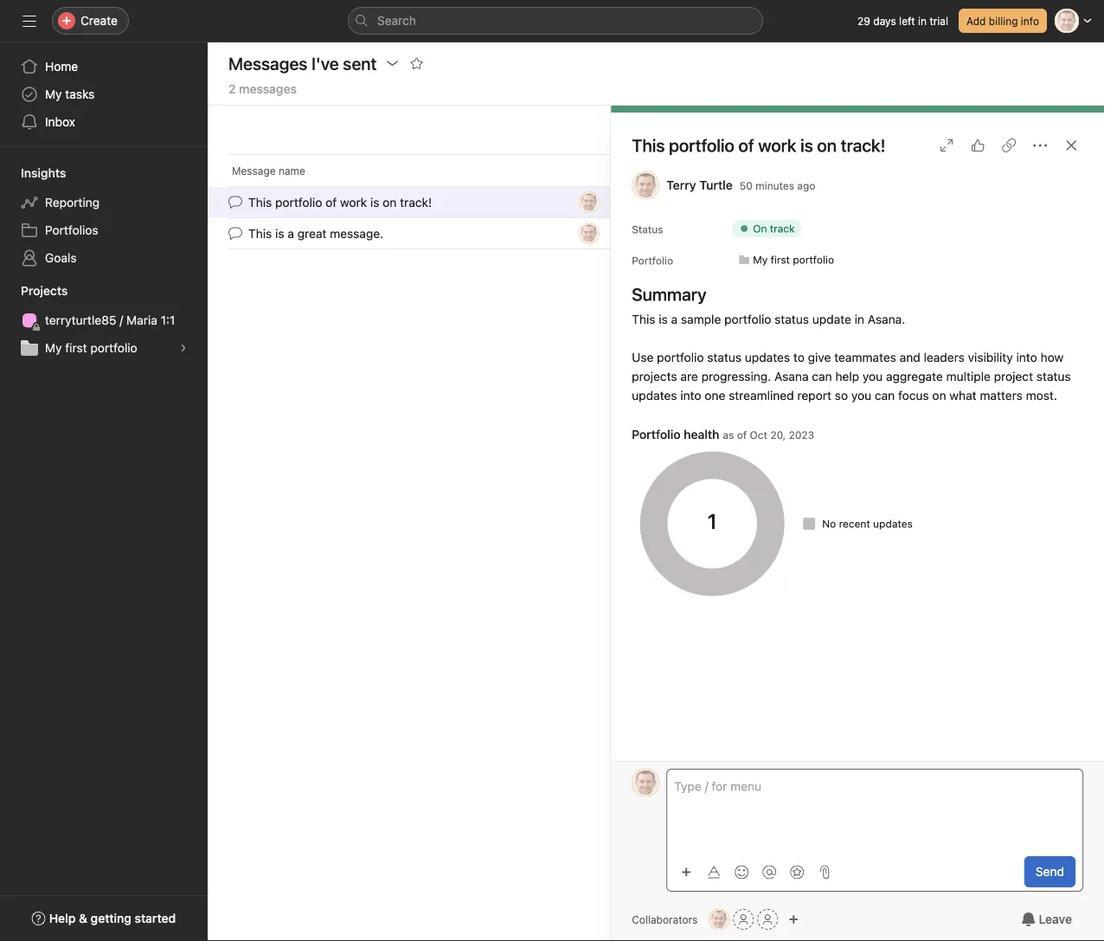 Task type: vqa. For each thing, say whether or not it's contained in the screenshot.
the top My first portfolio "link"
yes



Task type: describe. For each thing, give the bounding box(es) containing it.
asana
[[775, 369, 809, 384]]

1:1
[[161, 313, 175, 327]]

send button
[[1025, 856, 1076, 887]]

1 horizontal spatial on
[[818, 135, 837, 155]]

most.
[[1027, 388, 1058, 403]]

how
[[1041, 350, 1064, 364]]

streamlined
[[729, 388, 794, 403]]

this portfolio of work is on track! inside cell
[[248, 195, 432, 209]]

a for sample
[[671, 312, 678, 326]]

minutes
[[756, 179, 795, 192]]

appreciations image
[[791, 865, 804, 879]]

report
[[798, 388, 832, 403]]

this is a sample portfolio status update in asana.
[[632, 312, 906, 326]]

is inside conversation name for this is a great message. cell
[[275, 226, 284, 240]]

conversation name for this is a great message. cell
[[208, 217, 611, 249]]

1 horizontal spatial in
[[919, 15, 927, 27]]

help
[[836, 369, 860, 384]]

1 horizontal spatial tt button
[[709, 909, 730, 930]]

create button
[[52, 7, 129, 35]]

turtle
[[700, 178, 733, 192]]

0 horizontal spatial into
[[681, 388, 702, 403]]

0 vertical spatial first
[[771, 254, 790, 266]]

status
[[632, 223, 664, 235]]

add or remove collaborators image
[[789, 914, 799, 925]]

maria
[[127, 313, 157, 327]]

no recent updates
[[823, 518, 913, 530]]

multiple
[[947, 369, 991, 384]]

as
[[723, 429, 734, 441]]

add billing info
[[967, 15, 1040, 27]]

2 messages button
[[229, 82, 297, 105]]

recent
[[839, 518, 871, 530]]

no
[[823, 518, 837, 530]]

1 vertical spatial you
[[852, 388, 872, 403]]

2023
[[789, 429, 815, 441]]

on inside conversation name for this portfolio of work is on track! cell
[[383, 195, 397, 209]]

one
[[705, 388, 726, 403]]

global element
[[0, 42, 208, 146]]

20,
[[771, 429, 786, 441]]

portfolios link
[[10, 216, 197, 244]]

info
[[1022, 15, 1040, 27]]

my tasks link
[[10, 81, 197, 108]]

2 messages
[[229, 82, 297, 96]]

summary
[[632, 284, 707, 304]]

reporting link
[[10, 189, 197, 216]]

this inside conversation name for this is a great message. cell
[[248, 226, 272, 240]]

insights button
[[0, 165, 66, 182]]

0 likes. click to like this task image
[[971, 139, 985, 152]]

is up ago
[[801, 135, 814, 155]]

home
[[45, 59, 78, 74]]

visibility
[[968, 350, 1014, 364]]

portfolio health
[[632, 427, 720, 442]]

aggregate
[[887, 369, 944, 384]]

portfolio inside projects element
[[90, 341, 137, 355]]

billing
[[989, 15, 1019, 27]]

inbox link
[[10, 108, 197, 136]]

update
[[813, 312, 852, 326]]

project
[[995, 369, 1034, 384]]

portfolios
[[45, 223, 98, 237]]

name
[[279, 165, 306, 177]]

this portfolio of work is on track! link
[[632, 135, 886, 155]]

work inside conversation name for this portfolio of work is on track! cell
[[340, 195, 367, 209]]

track! inside cell
[[400, 195, 432, 209]]

on
[[753, 223, 767, 235]]

see details, my first portfolio image
[[178, 343, 189, 353]]

formatting image
[[708, 865, 721, 879]]

give
[[808, 350, 831, 364]]

0 vertical spatial can
[[812, 369, 833, 384]]

more actions image
[[1034, 139, 1048, 152]]

this up this portfolio of work is on track! row
[[632, 135, 665, 155]]

0 vertical spatial tt button
[[632, 769, 660, 797]]

tree grid containing this portfolio of work is on track!
[[208, 186, 1089, 249]]

2 vertical spatial status
[[1037, 369, 1072, 384]]

2
[[229, 82, 236, 96]]

tt inside conversation name for this is a great message. cell
[[583, 227, 596, 239]]

and
[[900, 350, 921, 364]]

0 vertical spatial my first portfolio
[[753, 254, 835, 266]]

messages
[[229, 53, 308, 73]]

i've sent
[[312, 53, 377, 73]]

left
[[900, 15, 916, 27]]

messages
[[239, 82, 297, 96]]

search button
[[348, 7, 764, 35]]

tt inside conversation name for this portfolio of work is on track! cell
[[583, 196, 596, 208]]

terry turtle link
[[667, 178, 733, 192]]

my for my tasks link
[[45, 87, 62, 101]]

message
[[232, 165, 276, 177]]

projects button
[[0, 282, 68, 300]]

teammates
[[835, 350, 897, 364]]

track
[[770, 223, 795, 235]]

goals link
[[10, 244, 197, 272]]

help & getting started button
[[21, 903, 187, 934]]

this is a great message. row
[[208, 217, 1089, 249]]

are
[[681, 369, 699, 384]]

terryturtle85 / maria 1:1 link
[[10, 306, 197, 334]]

0 vertical spatial of
[[739, 135, 755, 155]]

1 vertical spatial my
[[753, 254, 768, 266]]

portfolio up terry turtle link
[[669, 135, 735, 155]]

insert an object image
[[682, 867, 692, 877]]

portfolio right sample
[[725, 312, 772, 326]]

collaborators
[[632, 913, 698, 926]]

first inside projects element
[[65, 341, 87, 355]]

asana.
[[868, 312, 906, 326]]

emoji image
[[735, 865, 749, 879]]



Task type: locate. For each thing, give the bounding box(es) containing it.
great
[[298, 226, 327, 240]]

add billing info button
[[959, 9, 1048, 33]]

message.
[[330, 226, 384, 240]]

insights
[[21, 166, 66, 180]]

a down summary
[[671, 312, 678, 326]]

is up message. on the left
[[371, 195, 380, 209]]

1 vertical spatial first
[[65, 341, 87, 355]]

this is a great message.
[[248, 226, 384, 240]]

projects
[[632, 369, 678, 384]]

so
[[835, 388, 849, 403]]

reporting
[[45, 195, 100, 210]]

0 vertical spatial you
[[863, 369, 883, 384]]

full screen image
[[940, 139, 954, 152]]

1 horizontal spatial work
[[759, 135, 797, 155]]

column header
[[611, 154, 819, 186]]

0 horizontal spatial work
[[340, 195, 367, 209]]

my first portfolio link
[[733, 251, 842, 268], [10, 334, 197, 362]]

1 horizontal spatial track!
[[841, 135, 886, 155]]

0 vertical spatial in
[[919, 15, 927, 27]]

1 vertical spatial work
[[340, 195, 367, 209]]

1 vertical spatial into
[[681, 388, 702, 403]]

1 vertical spatial in
[[855, 312, 865, 326]]

0 vertical spatial on
[[818, 135, 837, 155]]

create
[[81, 13, 118, 28]]

at mention image
[[763, 865, 777, 879]]

actions image
[[386, 56, 400, 70]]

status down how
[[1037, 369, 1072, 384]]

you
[[863, 369, 883, 384], [852, 388, 872, 403]]

50
[[740, 179, 753, 192]]

is down summary
[[659, 312, 668, 326]]

portfolio
[[669, 135, 735, 155], [275, 195, 322, 209], [793, 254, 835, 266], [725, 312, 772, 326], [90, 341, 137, 355], [657, 350, 704, 364]]

search
[[377, 13, 416, 28]]

updates up asana on the top right
[[745, 350, 791, 364]]

1 vertical spatial updates
[[632, 388, 677, 403]]

my down terryturtle85
[[45, 341, 62, 355]]

my inside 'global' element
[[45, 87, 62, 101]]

track! left full screen image
[[841, 135, 886, 155]]

&
[[79, 911, 87, 926]]

a for great
[[288, 226, 294, 240]]

my tasks
[[45, 87, 95, 101]]

0 horizontal spatial my first portfolio
[[45, 341, 137, 355]]

my first portfolio
[[753, 254, 835, 266], [45, 341, 137, 355]]

2 horizontal spatial status
[[1037, 369, 1072, 384]]

add
[[967, 15, 987, 27]]

help
[[49, 911, 76, 926]]

my inside projects element
[[45, 341, 62, 355]]

close this status update image
[[1065, 139, 1079, 152]]

add to starred image
[[410, 56, 424, 70]]

my first portfolio down track
[[753, 254, 835, 266]]

can left focus
[[875, 388, 895, 403]]

this inside conversation name for this portfolio of work is on track! cell
[[248, 195, 272, 209]]

/
[[120, 313, 123, 327]]

this portfolio of work is on track! up message. on the left
[[248, 195, 432, 209]]

work up message. on the left
[[340, 195, 367, 209]]

this down message
[[248, 195, 272, 209]]

in right left
[[919, 15, 927, 27]]

focus
[[899, 388, 930, 403]]

is left great
[[275, 226, 284, 240]]

1 horizontal spatial can
[[875, 388, 895, 403]]

2 horizontal spatial updates
[[874, 518, 913, 530]]

1 vertical spatial of
[[326, 195, 337, 209]]

1 horizontal spatial this portfolio of work is on track!
[[632, 135, 886, 155]]

0 vertical spatial track!
[[841, 135, 886, 155]]

status up the progressing.
[[708, 350, 742, 364]]

work up minutes
[[759, 135, 797, 155]]

terry turtle 50 minutes ago
[[667, 178, 816, 192]]

portfolio down track
[[793, 254, 835, 266]]

this portfolio of work is on track! up 50
[[632, 135, 886, 155]]

0 vertical spatial a
[[288, 226, 294, 240]]

1 horizontal spatial updates
[[745, 350, 791, 364]]

0 horizontal spatial first
[[65, 341, 87, 355]]

of inside portfolio health as of oct 20, 2023
[[737, 429, 747, 441]]

in left asana.
[[855, 312, 865, 326]]

search list box
[[348, 7, 764, 35]]

0 horizontal spatial status
[[708, 350, 742, 364]]

projects element
[[0, 275, 208, 365]]

1 horizontal spatial into
[[1017, 350, 1038, 364]]

1 vertical spatial on
[[383, 195, 397, 209]]

updates right recent at right
[[874, 518, 913, 530]]

2 vertical spatial on
[[933, 388, 947, 403]]

is
[[801, 135, 814, 155], [371, 195, 380, 209], [275, 226, 284, 240], [659, 312, 668, 326]]

this left great
[[248, 226, 272, 240]]

of inside cell
[[326, 195, 337, 209]]

is inside conversation name for this portfolio of work is on track! cell
[[371, 195, 380, 209]]

portfolio health as of oct 20, 2023
[[632, 427, 815, 442]]

0 horizontal spatial this portfolio of work is on track!
[[248, 195, 432, 209]]

help & getting started
[[49, 911, 176, 926]]

use portfolio status updates to give teammates and leaders visibility into how projects are progressing. asana can help you aggregate multiple project status updates into one streamlined report so you can focus on what matters most.
[[632, 350, 1075, 403]]

inbox
[[45, 115, 75, 129]]

tt button
[[632, 769, 660, 797], [709, 909, 730, 930]]

leave button
[[1011, 904, 1084, 935]]

1 vertical spatial track!
[[400, 195, 432, 209]]

projects
[[21, 284, 68, 298]]

you down teammates
[[863, 369, 883, 384]]

into
[[1017, 350, 1038, 364], [681, 388, 702, 403]]

0 vertical spatial my
[[45, 87, 62, 101]]

1 vertical spatial this portfolio of work is on track!
[[248, 195, 432, 209]]

1 vertical spatial status
[[708, 350, 742, 364]]

hide sidebar image
[[23, 14, 36, 28]]

a inside cell
[[288, 226, 294, 240]]

portfolio
[[632, 255, 674, 267]]

my for my first portfolio link within the projects element
[[45, 341, 62, 355]]

tasks
[[65, 87, 95, 101]]

1 horizontal spatial my first portfolio
[[753, 254, 835, 266]]

0 horizontal spatial track!
[[400, 195, 432, 209]]

toolbar
[[675, 859, 837, 884]]

this portfolio of work is on track! row
[[208, 186, 1089, 218]]

my left "tasks"
[[45, 87, 62, 101]]

0 horizontal spatial tt button
[[632, 769, 660, 797]]

home link
[[10, 53, 197, 81]]

terryturtle85 / maria 1:1
[[45, 313, 175, 327]]

insights element
[[0, 158, 208, 275]]

2 vertical spatial my
[[45, 341, 62, 355]]

ago
[[798, 179, 816, 192]]

message name row
[[208, 154, 1089, 186]]

started
[[135, 911, 176, 926]]

goals
[[45, 251, 77, 265]]

0 vertical spatial into
[[1017, 350, 1038, 364]]

of up the terry turtle 50 minutes ago
[[739, 135, 755, 155]]

can
[[812, 369, 833, 384], [875, 388, 895, 403]]

my first portfolio down terryturtle85
[[45, 341, 137, 355]]

you right 'so'
[[852, 388, 872, 403]]

message name
[[232, 165, 306, 177]]

terry
[[667, 178, 697, 192]]

0 vertical spatial this portfolio of work is on track!
[[632, 135, 886, 155]]

this down summary
[[632, 312, 656, 326]]

1 horizontal spatial first
[[771, 254, 790, 266]]

0 horizontal spatial my first portfolio link
[[10, 334, 197, 362]]

1 horizontal spatial a
[[671, 312, 678, 326]]

on inside the 'use portfolio status updates to give teammates and leaders visibility into how projects are progressing. asana can help you aggregate multiple project status updates into one streamlined report so you can focus on what matters most.'
[[933, 388, 947, 403]]

portfolio inside the 'use portfolio status updates to give teammates and leaders visibility into how projects are progressing. asana can help you aggregate multiple project status updates into one streamlined report so you can focus on what matters most.'
[[657, 350, 704, 364]]

tree grid
[[208, 186, 1089, 249]]

sample
[[681, 312, 722, 326]]

updates down the projects
[[632, 388, 677, 403]]

1 vertical spatial my first portfolio
[[45, 341, 137, 355]]

0 vertical spatial updates
[[745, 350, 791, 364]]

my
[[45, 87, 62, 101], [753, 254, 768, 266], [45, 341, 62, 355]]

of right "as"
[[737, 429, 747, 441]]

conversation name for this portfolio of work is on track! cell
[[208, 186, 611, 218]]

updates
[[745, 350, 791, 364], [632, 388, 677, 403], [874, 518, 913, 530]]

first
[[771, 254, 790, 266], [65, 341, 87, 355]]

copy link image
[[1003, 139, 1016, 152]]

0 horizontal spatial updates
[[632, 388, 677, 403]]

trial
[[930, 15, 949, 27]]

0 vertical spatial status
[[775, 312, 810, 326]]

1 vertical spatial a
[[671, 312, 678, 326]]

2 vertical spatial updates
[[874, 518, 913, 530]]

my first portfolio link inside projects element
[[10, 334, 197, 362]]

first down track
[[771, 254, 790, 266]]

into up the project
[[1017, 350, 1038, 364]]

on track
[[753, 223, 795, 235]]

this
[[632, 135, 665, 155], [248, 195, 272, 209], [248, 226, 272, 240], [632, 312, 656, 326]]

1 vertical spatial my first portfolio link
[[10, 334, 197, 362]]

2 vertical spatial of
[[737, 429, 747, 441]]

matters
[[980, 388, 1023, 403]]

on
[[818, 135, 837, 155], [383, 195, 397, 209], [933, 388, 947, 403]]

portfolio up are
[[657, 350, 704, 364]]

0 vertical spatial work
[[759, 135, 797, 155]]

0 horizontal spatial in
[[855, 312, 865, 326]]

status up to
[[775, 312, 810, 326]]

1 horizontal spatial my first portfolio link
[[733, 251, 842, 268]]

portfolio inside cell
[[275, 195, 322, 209]]

getting
[[91, 911, 132, 926]]

my first portfolio link down terryturtle85 / maria 1:1
[[10, 334, 197, 362]]

0 vertical spatial my first portfolio link
[[733, 251, 842, 268]]

1 vertical spatial can
[[875, 388, 895, 403]]

of
[[739, 135, 755, 155], [326, 195, 337, 209], [737, 429, 747, 441]]

a left great
[[288, 226, 294, 240]]

can down give
[[812, 369, 833, 384]]

1 vertical spatial tt button
[[709, 909, 730, 930]]

tt
[[639, 179, 653, 191], [583, 196, 596, 208], [583, 227, 596, 239], [639, 777, 653, 789], [713, 913, 726, 926]]

of up this is a great message.
[[326, 195, 337, 209]]

0 horizontal spatial a
[[288, 226, 294, 240]]

into down are
[[681, 388, 702, 403]]

row
[[229, 185, 611, 187]]

messages i've sent
[[229, 53, 377, 73]]

track! up conversation name for this is a great message. cell
[[400, 195, 432, 209]]

29
[[858, 15, 871, 27]]

progressing.
[[702, 369, 772, 384]]

0 horizontal spatial on
[[383, 195, 397, 209]]

portfolio down name
[[275, 195, 322, 209]]

2 horizontal spatial on
[[933, 388, 947, 403]]

1 horizontal spatial status
[[775, 312, 810, 326]]

to
[[794, 350, 805, 364]]

my first portfolio link down track
[[733, 251, 842, 268]]

leaders
[[924, 350, 965, 364]]

terryturtle85
[[45, 313, 116, 327]]

in
[[919, 15, 927, 27], [855, 312, 865, 326]]

attach a file or paste an image image
[[818, 865, 832, 879]]

what
[[950, 388, 977, 403]]

my first portfolio inside projects element
[[45, 341, 137, 355]]

29 days left in trial
[[858, 15, 949, 27]]

0 horizontal spatial can
[[812, 369, 833, 384]]

portfolio down terryturtle85 / maria 1:1
[[90, 341, 137, 355]]

my down on
[[753, 254, 768, 266]]

first down terryturtle85
[[65, 341, 87, 355]]

days
[[874, 15, 897, 27]]



